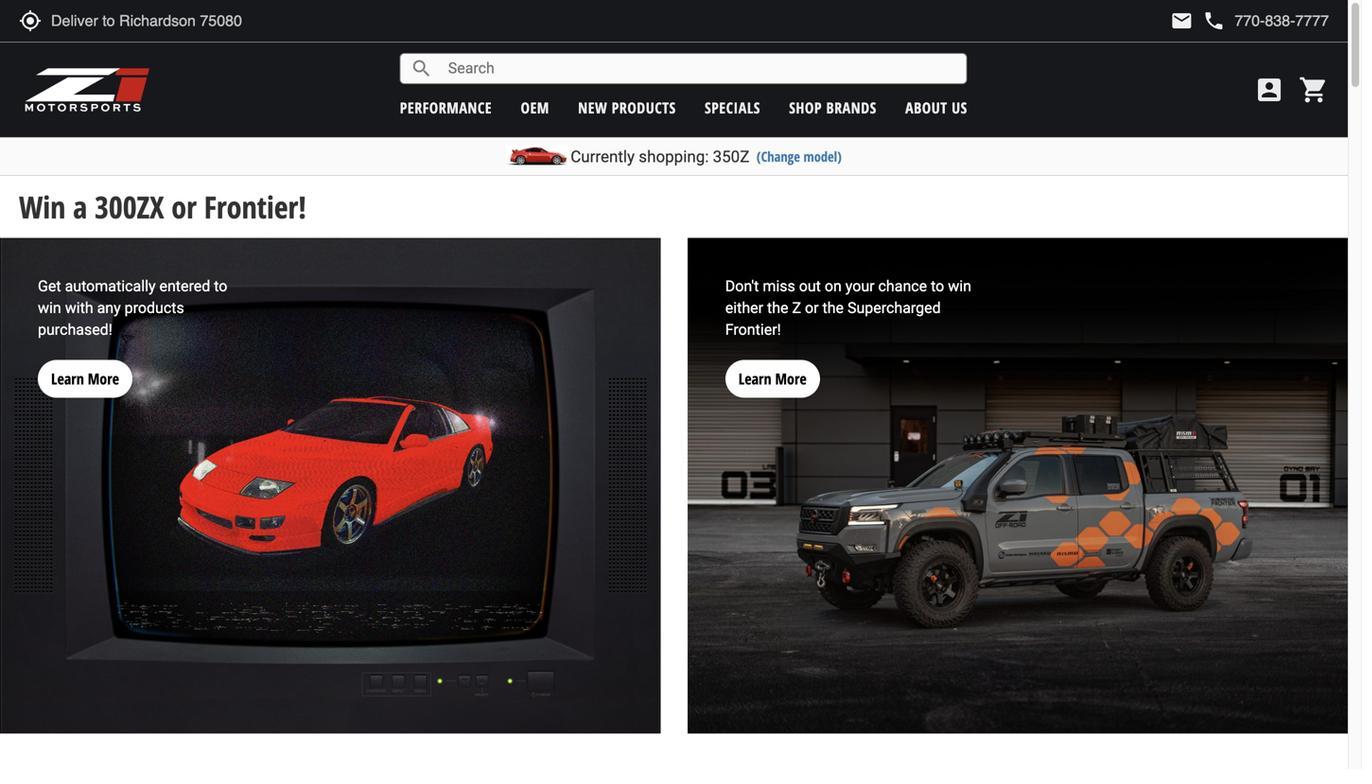 Task type: describe. For each thing, give the bounding box(es) containing it.
1 the from the left
[[767, 299, 788, 317]]

specials link
[[705, 97, 760, 118]]

about us link
[[905, 97, 967, 118]]

any
[[97, 299, 121, 317]]

about us
[[905, 97, 967, 118]]

account_box link
[[1250, 75, 1289, 105]]

learn for don't miss out on your chance to win either the z or the supercharged frontier!
[[739, 368, 771, 389]]

0 vertical spatial frontier!
[[204, 186, 306, 228]]

(change
[[757, 147, 800, 166]]

0 vertical spatial or
[[171, 186, 197, 228]]

shop
[[789, 97, 822, 118]]

mail link
[[1171, 9, 1193, 32]]

my_location
[[19, 9, 42, 32]]

learn for get automatically entered to win with any products purchased!
[[51, 368, 84, 389]]

currently
[[571, 147, 635, 166]]

win a 300zx or frontier!
[[19, 186, 306, 228]]

dsc_0495.jpg image for don't miss out on your chance to win either the z or the supercharged frontier!
[[687, 238, 1348, 734]]

2 the from the left
[[823, 299, 844, 317]]

with
[[65, 299, 93, 317]]

new products link
[[578, 97, 676, 118]]

purchased!
[[38, 321, 112, 339]]

more for either
[[775, 368, 807, 389]]

to inside get automatically entered to win with any products purchased!
[[214, 277, 227, 295]]

either
[[725, 299, 763, 317]]

automatically
[[65, 277, 156, 295]]

out
[[799, 277, 821, 295]]

shopping_cart
[[1299, 75, 1329, 105]]

learn more link for either
[[725, 341, 820, 398]]

search
[[410, 57, 433, 80]]

350z
[[713, 147, 750, 166]]

your
[[846, 277, 875, 295]]

don't
[[725, 277, 759, 295]]

learn more for purchased!
[[51, 368, 119, 389]]

miss
[[763, 277, 795, 295]]

more for purchased!
[[88, 368, 119, 389]]

brands
[[826, 97, 877, 118]]

oem
[[521, 97, 549, 118]]

frontier! inside don't miss out on your chance to win either the z or the supercharged frontier!
[[725, 321, 781, 339]]



Task type: vqa. For each thing, say whether or not it's contained in the screenshot.
Z1 Motorsports Logo at the left
yes



Task type: locate. For each thing, give the bounding box(es) containing it.
1 learn from the left
[[51, 368, 84, 389]]

specials
[[705, 97, 760, 118]]

learn more
[[51, 368, 119, 389], [739, 368, 807, 389]]

0 horizontal spatial frontier!
[[204, 186, 306, 228]]

phone link
[[1203, 9, 1329, 32]]

1 vertical spatial or
[[805, 299, 819, 317]]

to
[[214, 277, 227, 295], [931, 277, 944, 295]]

phone
[[1203, 9, 1225, 32]]

0 horizontal spatial or
[[171, 186, 197, 228]]

learn down either at the top right of the page
[[739, 368, 771, 389]]

1 vertical spatial products
[[125, 299, 184, 317]]

learn more link down purchased!
[[38, 341, 132, 398]]

dsc_0495.jpg image
[[0, 238, 661, 734], [687, 238, 1348, 734]]

to inside don't miss out on your chance to win either the z or the supercharged frontier!
[[931, 277, 944, 295]]

win
[[19, 186, 66, 228]]

or
[[171, 186, 197, 228], [805, 299, 819, 317]]

0 horizontal spatial products
[[125, 299, 184, 317]]

learn more link down z
[[725, 341, 820, 398]]

frontier!
[[204, 186, 306, 228], [725, 321, 781, 339]]

2 more from the left
[[775, 368, 807, 389]]

win right chance
[[948, 277, 972, 295]]

1 horizontal spatial the
[[823, 299, 844, 317]]

shopping_cart link
[[1294, 75, 1329, 105]]

learn down purchased!
[[51, 368, 84, 389]]

or right 300zx
[[171, 186, 197, 228]]

2 learn more link from the left
[[725, 341, 820, 398]]

1 horizontal spatial learn more
[[739, 368, 807, 389]]

win inside don't miss out on your chance to win either the z or the supercharged frontier!
[[948, 277, 972, 295]]

the left z
[[767, 299, 788, 317]]

0 horizontal spatial the
[[767, 299, 788, 317]]

0 horizontal spatial dsc_0495.jpg image
[[0, 238, 661, 734]]

win down get
[[38, 299, 61, 317]]

win
[[948, 277, 972, 295], [38, 299, 61, 317]]

performance
[[400, 97, 492, 118]]

mail phone
[[1171, 9, 1225, 32]]

learn more for either
[[739, 368, 807, 389]]

1 vertical spatial win
[[38, 299, 61, 317]]

learn more down z
[[739, 368, 807, 389]]

1 more from the left
[[88, 368, 119, 389]]

0 horizontal spatial learn more
[[51, 368, 119, 389]]

0 horizontal spatial to
[[214, 277, 227, 295]]

2 learn from the left
[[739, 368, 771, 389]]

the down on
[[823, 299, 844, 317]]

get automatically entered to win with any products purchased!
[[38, 277, 227, 339]]

new products
[[578, 97, 676, 118]]

shopping:
[[639, 147, 709, 166]]

model)
[[804, 147, 842, 166]]

products down entered
[[125, 299, 184, 317]]

1 horizontal spatial products
[[612, 97, 676, 118]]

1 horizontal spatial frontier!
[[725, 321, 781, 339]]

2 dsc_0495.jpg image from the left
[[687, 238, 1348, 734]]

new
[[578, 97, 607, 118]]

learn more link
[[38, 341, 132, 398], [725, 341, 820, 398]]

about
[[905, 97, 948, 118]]

1 learn more from the left
[[51, 368, 119, 389]]

0 horizontal spatial win
[[38, 299, 61, 317]]

more down z
[[775, 368, 807, 389]]

1 learn more link from the left
[[38, 341, 132, 398]]

1 to from the left
[[214, 277, 227, 295]]

the
[[767, 299, 788, 317], [823, 299, 844, 317]]

1 dsc_0495.jpg image from the left
[[0, 238, 661, 734]]

2 to from the left
[[931, 277, 944, 295]]

to right chance
[[931, 277, 944, 295]]

z1 motorsports logo image
[[24, 66, 151, 114]]

win inside get automatically entered to win with any products purchased!
[[38, 299, 61, 317]]

dsc_0495.jpg image for get automatically entered to win with any products purchased!
[[0, 238, 661, 734]]

don't miss out on your chance to win either the z or the supercharged frontier!
[[725, 277, 972, 339]]

products inside get automatically entered to win with any products purchased!
[[125, 299, 184, 317]]

1 vertical spatial frontier!
[[725, 321, 781, 339]]

(change model) link
[[757, 147, 842, 166]]

0 horizontal spatial more
[[88, 368, 119, 389]]

supercharged
[[848, 299, 941, 317]]

us
[[952, 97, 967, 118]]

learn
[[51, 368, 84, 389], [739, 368, 771, 389]]

performance link
[[400, 97, 492, 118]]

2 learn more from the left
[[739, 368, 807, 389]]

entered
[[159, 277, 210, 295]]

1 horizontal spatial learn
[[739, 368, 771, 389]]

products right the new
[[612, 97, 676, 118]]

Search search field
[[433, 54, 967, 83]]

0 horizontal spatial learn
[[51, 368, 84, 389]]

get
[[38, 277, 61, 295]]

more
[[88, 368, 119, 389], [775, 368, 807, 389]]

1 horizontal spatial more
[[775, 368, 807, 389]]

on
[[825, 277, 842, 295]]

0 vertical spatial products
[[612, 97, 676, 118]]

1 horizontal spatial dsc_0495.jpg image
[[687, 238, 1348, 734]]

0 vertical spatial win
[[948, 277, 972, 295]]

0 horizontal spatial learn more link
[[38, 341, 132, 398]]

learn more link for purchased!
[[38, 341, 132, 398]]

more down purchased!
[[88, 368, 119, 389]]

300zx
[[95, 186, 164, 228]]

or right z
[[805, 299, 819, 317]]

shop brands
[[789, 97, 877, 118]]

1 horizontal spatial to
[[931, 277, 944, 295]]

or inside don't miss out on your chance to win either the z or the supercharged frontier!
[[805, 299, 819, 317]]

1 horizontal spatial learn more link
[[725, 341, 820, 398]]

1 horizontal spatial or
[[805, 299, 819, 317]]

z
[[792, 299, 801, 317]]

1 horizontal spatial win
[[948, 277, 972, 295]]

oem link
[[521, 97, 549, 118]]

chance
[[878, 277, 927, 295]]

shop brands link
[[789, 97, 877, 118]]

products
[[612, 97, 676, 118], [125, 299, 184, 317]]

a
[[73, 186, 87, 228]]

currently shopping: 350z (change model)
[[571, 147, 842, 166]]

to right entered
[[214, 277, 227, 295]]

learn more down purchased!
[[51, 368, 119, 389]]

mail
[[1171, 9, 1193, 32]]

account_box
[[1254, 75, 1285, 105]]



